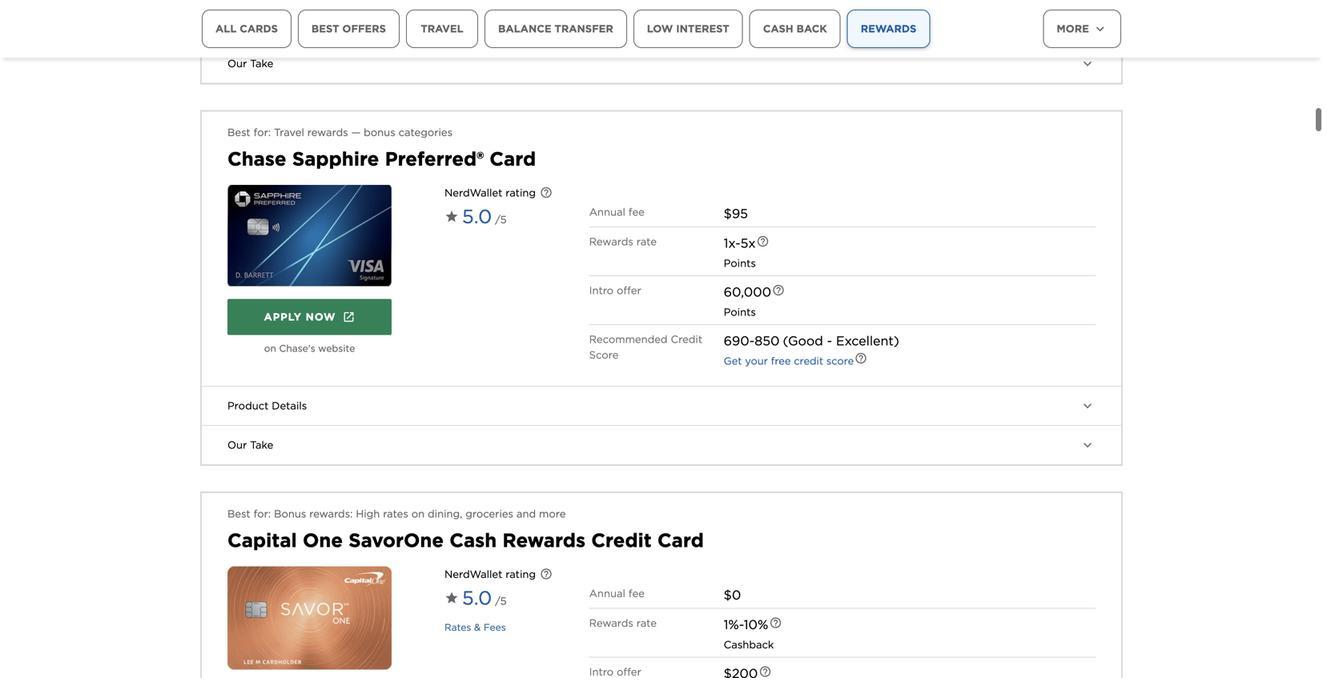 Task type: vqa. For each thing, say whether or not it's contained in the screenshot.
the right 'on'
yes



Task type: describe. For each thing, give the bounding box(es) containing it.
get your free credit score
[[724, 355, 854, 367]]

annual fee for capital one savorone cash rewards credit card
[[590, 588, 645, 600]]

cards
[[240, 22, 278, 35]]

on chase's website
[[264, 343, 355, 355]]

savorone
[[349, 529, 444, 552]]

intro for capital one savorone cash rewards credit card
[[590, 666, 614, 679]]

capital one savorone cash rewards credit card link
[[228, 529, 704, 552]]

best inside product offers quick filters tab list
[[312, 22, 339, 35]]

$95
[[724, 206, 748, 222]]

rates
[[445, 622, 471, 634]]

preferred®
[[385, 147, 484, 171]]

more
[[1057, 22, 1090, 35]]

more button
[[1044, 10, 1122, 48]]

capital one savorone cash rewards credit card card image image
[[228, 567, 392, 670]]

all cards link
[[202, 10, 292, 48]]

chase sapphire preferred® card link
[[228, 147, 536, 171]]

intro offer for chase sapphire preferred® card
[[590, 284, 642, 297]]

1 vertical spatial travel
[[274, 126, 304, 139]]

1 vertical spatial intro offer details image
[[759, 666, 772, 679]]

offer for capital one savorone cash rewards credit card
[[617, 666, 642, 679]]

free
[[771, 355, 791, 367]]

points for 60,000
[[724, 306, 756, 319]]

points for 1x-5x
[[724, 257, 756, 270]]

1 5.0 /5 from the top
[[462, 205, 507, 228]]

balance transfer link
[[485, 10, 627, 48]]

best for chase
[[228, 126, 251, 139]]

high
[[356, 508, 380, 520]]

more
[[539, 508, 566, 520]]

all cards
[[216, 22, 278, 35]]

chase sapphire preferred® card card image image
[[228, 185, 392, 286]]

2 /5 from the top
[[495, 595, 507, 608]]

bonus
[[364, 126, 396, 139]]

10%
[[744, 617, 769, 633]]

rewards:
[[310, 508, 353, 520]]

rewards rate for chase sapphire preferred® card
[[590, 236, 657, 248]]

1 - from the left
[[750, 333, 755, 349]]

capital
[[228, 529, 297, 552]]

recommended credit score
[[590, 333, 703, 361]]

website
[[318, 343, 355, 355]]

1 our take from the top
[[228, 57, 273, 70]]

rewards rate for capital one savorone cash rewards credit card
[[590, 617, 657, 630]]

0 vertical spatial intro offer details image
[[773, 284, 785, 297]]

chase's
[[279, 343, 315, 355]]

travel link
[[406, 10, 478, 48]]

5x
[[741, 236, 756, 251]]

reward rate details image
[[770, 617, 782, 630]]

apply
[[264, 311, 302, 323]]

apply now
[[264, 311, 336, 323]]

travel inside product offers quick filters tab list
[[421, 22, 464, 35]]

1 horizontal spatial card
[[658, 529, 704, 552]]

1 5.0 from the top
[[462, 205, 492, 228]]

1x-
[[724, 236, 741, 251]]

850
[[755, 333, 780, 349]]

intro offer for capital one savorone cash rewards credit card
[[590, 666, 642, 679]]

categories
[[399, 126, 453, 139]]

recommended
[[590, 333, 668, 346]]

1%-10%
[[724, 617, 769, 633]]

—
[[351, 126, 361, 139]]

best offers
[[312, 22, 386, 35]]

offers
[[343, 22, 386, 35]]

cash back
[[763, 22, 828, 35]]

60,000
[[724, 284, 772, 300]]

and
[[517, 508, 536, 520]]

reward rate details image
[[757, 235, 770, 248]]

transfer
[[555, 22, 614, 35]]

chase sapphire preferred® card
[[228, 147, 536, 171]]

1x-5x
[[724, 236, 756, 251]]

nerdwallet for 2nd how are nerdwallet's ratings determined? icon from the bottom of the page
[[445, 187, 503, 199]]

$0
[[724, 588, 741, 603]]

all
[[216, 22, 237, 35]]

offer for chase sapphire preferred® card
[[617, 284, 642, 297]]

(good
[[783, 333, 824, 349]]

product
[[228, 400, 269, 412]]

chase
[[228, 147, 287, 171]]

1 rating from the top
[[506, 187, 536, 199]]

cashback
[[724, 639, 774, 651]]

groceries
[[466, 508, 514, 520]]

rewards inside rewards link
[[861, 22, 917, 35]]

sapphire
[[292, 147, 379, 171]]

690
[[724, 333, 750, 349]]

best for: bonus rewards: high rates on dining, groceries and more
[[228, 508, 566, 520]]

excellent)
[[837, 333, 900, 349]]

690 - 850 (good - excellent)
[[724, 333, 900, 349]]



Task type: locate. For each thing, give the bounding box(es) containing it.
1 vertical spatial offer
[[617, 666, 642, 679]]

0 vertical spatial how are nerdwallet's ratings determined? image
[[540, 186, 553, 199]]

0 horizontal spatial cash
[[450, 529, 497, 552]]

cash left back
[[763, 22, 794, 35]]

0 vertical spatial credit
[[671, 333, 703, 346]]

2 nerdwallet from the top
[[445, 568, 503, 581]]

best up chase
[[228, 126, 251, 139]]

2 how are nerdwallet's ratings determined? image from the top
[[540, 568, 553, 581]]

1 horizontal spatial credit
[[671, 333, 703, 346]]

get
[[724, 355, 742, 367]]

product details button
[[202, 387, 1122, 425]]

intro for chase sapphire preferred® card
[[590, 284, 614, 297]]

capital one savorone cash rewards credit card
[[228, 529, 704, 552]]

5.0
[[462, 205, 492, 228], [462, 587, 492, 610]]

1 vertical spatial rating
[[506, 568, 536, 581]]

rewards
[[861, 22, 917, 35], [590, 236, 634, 248], [503, 529, 586, 552], [590, 617, 634, 630]]

2 5.0 from the top
[[462, 587, 492, 610]]

0 vertical spatial rate
[[637, 236, 657, 248]]

0 vertical spatial take
[[250, 57, 273, 70]]

2 rating from the top
[[506, 568, 536, 581]]

intro offer
[[590, 284, 642, 297], [590, 666, 642, 679]]

0 vertical spatial card
[[490, 147, 536, 171]]

intro
[[590, 284, 614, 297], [590, 666, 614, 679]]

credit
[[671, 333, 703, 346], [592, 529, 652, 552]]

annual fee for chase sapphire preferred® card
[[590, 206, 645, 218]]

1 vertical spatial on
[[412, 508, 425, 520]]

offer
[[617, 284, 642, 297], [617, 666, 642, 679]]

points down 1x-5x
[[724, 257, 756, 270]]

1 vertical spatial intro
[[590, 666, 614, 679]]

rewards rate
[[590, 236, 657, 248], [590, 617, 657, 630]]

0 vertical spatial cash
[[763, 22, 794, 35]]

2 intro from the top
[[590, 666, 614, 679]]

rewards link
[[848, 10, 931, 48]]

score
[[590, 349, 619, 361]]

1 vertical spatial our take
[[228, 439, 273, 451]]

nerdwallet
[[445, 187, 503, 199], [445, 568, 503, 581]]

our take button
[[202, 45, 1122, 83], [202, 426, 1122, 465]]

cash
[[763, 22, 794, 35], [450, 529, 497, 552]]

cash back link
[[750, 10, 841, 48]]

our take button down product details dropdown button
[[202, 426, 1122, 465]]

details
[[272, 400, 307, 412]]

0 horizontal spatial intro offer details image
[[759, 666, 772, 679]]

2 points from the top
[[724, 306, 756, 319]]

1 vertical spatial card
[[658, 529, 704, 552]]

1 vertical spatial how are nerdwallet's ratings determined? image
[[540, 568, 553, 581]]

rating
[[506, 187, 536, 199], [506, 568, 536, 581]]

0 vertical spatial our take
[[228, 57, 273, 70]]

1 vertical spatial points
[[724, 306, 756, 319]]

1 vertical spatial our
[[228, 439, 247, 451]]

2 nerdwallet rating from the top
[[445, 568, 536, 581]]

1 nerdwallet from the top
[[445, 187, 503, 199]]

rate for chase sapphire preferred® card
[[637, 236, 657, 248]]

2 annual fee from the top
[[590, 588, 645, 600]]

0 vertical spatial rewards rate
[[590, 236, 657, 248]]

on
[[264, 343, 276, 355], [412, 508, 425, 520]]

0 vertical spatial on
[[264, 343, 276, 355]]

low interest
[[647, 22, 730, 35]]

1 nerdwallet rating from the top
[[445, 187, 536, 199]]

1 vertical spatial best
[[228, 126, 251, 139]]

1 vertical spatial intro offer
[[590, 666, 642, 679]]

0 vertical spatial /5
[[495, 214, 507, 226]]

2 rewards rate from the top
[[590, 617, 657, 630]]

2 - from the left
[[827, 333, 833, 349]]

travel left 'rewards' on the top left
[[274, 126, 304, 139]]

dining,
[[428, 508, 463, 520]]

intro offer details image down cashback
[[759, 666, 772, 679]]

apply now link
[[228, 299, 392, 335]]

now
[[306, 311, 336, 323]]

1 vertical spatial /5
[[495, 595, 507, 608]]

how are nerdwallet's ratings determined? image
[[540, 186, 553, 199], [540, 568, 553, 581]]

2 our take button from the top
[[202, 426, 1122, 465]]

2 for: from the top
[[254, 508, 271, 520]]

fee for chase sapphire preferred® card
[[629, 206, 645, 218]]

0 vertical spatial our take button
[[202, 45, 1122, 83]]

rate for capital one savorone cash rewards credit card
[[637, 617, 657, 630]]

nerdwallet rating down preferred®
[[445, 187, 536, 199]]

0 vertical spatial offer
[[617, 284, 642, 297]]

for: for chase
[[254, 126, 271, 139]]

nerdwallet rating
[[445, 187, 536, 199], [445, 568, 536, 581]]

1 offer from the top
[[617, 284, 642, 297]]

1 intro offer from the top
[[590, 284, 642, 297]]

1 vertical spatial nerdwallet
[[445, 568, 503, 581]]

1 horizontal spatial cash
[[763, 22, 794, 35]]

1 our take button from the top
[[202, 45, 1122, 83]]

2 intro offer from the top
[[590, 666, 642, 679]]

cash inside product offers quick filters tab list
[[763, 22, 794, 35]]

rate
[[637, 236, 657, 248], [637, 617, 657, 630]]

best for: travel rewards — bonus categories
[[228, 126, 453, 139]]

- up the score
[[827, 333, 833, 349]]

2 our take from the top
[[228, 439, 273, 451]]

1 horizontal spatial travel
[[421, 22, 464, 35]]

1 vertical spatial credit
[[592, 529, 652, 552]]

2 rate from the top
[[637, 617, 657, 630]]

credit
[[794, 355, 824, 367]]

1 rate from the top
[[637, 236, 657, 248]]

points down 60,000
[[724, 306, 756, 319]]

for:
[[254, 126, 271, 139], [254, 508, 271, 520]]

nerdwallet down preferred®
[[445, 187, 503, 199]]

our take down product
[[228, 439, 273, 451]]

balance transfer
[[498, 22, 614, 35]]

0 vertical spatial for:
[[254, 126, 271, 139]]

5.0 /5
[[462, 205, 507, 228], [462, 587, 507, 610]]

product details
[[228, 400, 307, 412]]

2 annual from the top
[[590, 588, 626, 600]]

1 vertical spatial take
[[250, 439, 273, 451]]

1 vertical spatial for:
[[254, 508, 271, 520]]

0 horizontal spatial credit
[[592, 529, 652, 552]]

best offers link
[[298, 10, 400, 48]]

best
[[312, 22, 339, 35], [228, 126, 251, 139], [228, 508, 251, 520]]

your
[[745, 355, 768, 367]]

1 vertical spatial 5.0 /5
[[462, 587, 507, 610]]

best left offers
[[312, 22, 339, 35]]

nerdwallet down "capital one savorone cash rewards credit card" link
[[445, 568, 503, 581]]

0 vertical spatial our
[[228, 57, 247, 70]]

0 vertical spatial points
[[724, 257, 756, 270]]

low
[[647, 22, 673, 35]]

one
[[303, 529, 343, 552]]

product offers quick filters tab list
[[202, 10, 989, 93]]

1 vertical spatial annual
[[590, 588, 626, 600]]

intro offer details image right 60,000
[[773, 284, 785, 297]]

rates & fees link
[[445, 622, 506, 634]]

1 vertical spatial annual fee
[[590, 588, 645, 600]]

bonus
[[274, 508, 306, 520]]

0 vertical spatial nerdwallet rating
[[445, 187, 536, 199]]

1 our from the top
[[228, 57, 247, 70]]

nerdwallet for 1st how are nerdwallet's ratings determined? icon from the bottom of the page
[[445, 568, 503, 581]]

rates
[[383, 508, 409, 520]]

annual
[[590, 206, 626, 218], [590, 588, 626, 600]]

1 annual from the top
[[590, 206, 626, 218]]

1 horizontal spatial intro offer details image
[[773, 284, 785, 297]]

0 vertical spatial intro
[[590, 284, 614, 297]]

nerdwallet rating down "capital one savorone cash rewards credit card" link
[[445, 568, 536, 581]]

1 vertical spatial fee
[[629, 588, 645, 600]]

0 vertical spatial rating
[[506, 187, 536, 199]]

rates & fees
[[445, 622, 506, 634]]

5.0 down preferred®
[[462, 205, 492, 228]]

intro offer details image
[[773, 284, 785, 297], [759, 666, 772, 679]]

0 vertical spatial best
[[312, 22, 339, 35]]

our down all cards link
[[228, 57, 247, 70]]

balance
[[498, 22, 552, 35]]

1 how are nerdwallet's ratings determined? image from the top
[[540, 186, 553, 199]]

take down 'cards'
[[250, 57, 273, 70]]

0 vertical spatial fee
[[629, 206, 645, 218]]

1 horizontal spatial -
[[827, 333, 833, 349]]

our take button down low
[[202, 45, 1122, 83]]

1 vertical spatial 5.0
[[462, 587, 492, 610]]

0 horizontal spatial card
[[490, 147, 536, 171]]

5.0 /5 up &
[[462, 587, 507, 610]]

0 vertical spatial intro offer
[[590, 284, 642, 297]]

0 vertical spatial nerdwallet
[[445, 187, 503, 199]]

best up the capital
[[228, 508, 251, 520]]

1 vertical spatial rate
[[637, 617, 657, 630]]

1 intro from the top
[[590, 284, 614, 297]]

cash down groceries
[[450, 529, 497, 552]]

&
[[474, 622, 481, 634]]

1 vertical spatial cash
[[450, 529, 497, 552]]

2 our from the top
[[228, 439, 247, 451]]

0 vertical spatial 5.0 /5
[[462, 205, 507, 228]]

rewards
[[308, 126, 348, 139]]

/5
[[495, 214, 507, 226], [495, 595, 507, 608]]

2 fee from the top
[[629, 588, 645, 600]]

0 vertical spatial annual fee
[[590, 206, 645, 218]]

our take down all cards link
[[228, 57, 273, 70]]

low interest link
[[634, 10, 743, 48]]

annual fee
[[590, 206, 645, 218], [590, 588, 645, 600]]

0 horizontal spatial on
[[264, 343, 276, 355]]

for: up the capital
[[254, 508, 271, 520]]

-
[[750, 333, 755, 349], [827, 333, 833, 349]]

2 vertical spatial best
[[228, 508, 251, 520]]

1 vertical spatial rewards rate
[[590, 617, 657, 630]]

our down product
[[228, 439, 247, 451]]

annual for capital one savorone cash rewards credit card
[[590, 588, 626, 600]]

1 vertical spatial nerdwallet rating
[[445, 568, 536, 581]]

1 take from the top
[[250, 57, 273, 70]]

back
[[797, 22, 828, 35]]

our
[[228, 57, 247, 70], [228, 439, 247, 451]]

2 take from the top
[[250, 439, 273, 451]]

fees
[[484, 622, 506, 634]]

fee for capital one savorone cash rewards credit card
[[629, 588, 645, 600]]

1 vertical spatial our take button
[[202, 426, 1122, 465]]

interest
[[677, 22, 730, 35]]

fee
[[629, 206, 645, 218], [629, 588, 645, 600]]

1%-
[[724, 617, 744, 633]]

take down product details
[[250, 439, 273, 451]]

credit inside recommended credit score
[[671, 333, 703, 346]]

1 /5 from the top
[[495, 214, 507, 226]]

get your free credit score link
[[724, 355, 854, 367]]

2 5.0 /5 from the top
[[462, 587, 507, 610]]

0 vertical spatial 5.0
[[462, 205, 492, 228]]

travel right offers
[[421, 22, 464, 35]]

best for capital
[[228, 508, 251, 520]]

2 offer from the top
[[617, 666, 642, 679]]

1 rewards rate from the top
[[590, 236, 657, 248]]

5.0 /5 down preferred®
[[462, 205, 507, 228]]

1 for: from the top
[[254, 126, 271, 139]]

travel
[[421, 22, 464, 35], [274, 126, 304, 139]]

for: up chase
[[254, 126, 271, 139]]

0 horizontal spatial -
[[750, 333, 755, 349]]

5.0 up &
[[462, 587, 492, 610]]

annual for chase sapphire preferred® card
[[590, 206, 626, 218]]

on left chase's
[[264, 343, 276, 355]]

for: for capital
[[254, 508, 271, 520]]

score
[[827, 355, 854, 367]]

0 horizontal spatial travel
[[274, 126, 304, 139]]

on right rates
[[412, 508, 425, 520]]

1 fee from the top
[[629, 206, 645, 218]]

1 points from the top
[[724, 257, 756, 270]]

take
[[250, 57, 273, 70], [250, 439, 273, 451]]

- up your
[[750, 333, 755, 349]]

0 vertical spatial travel
[[421, 22, 464, 35]]

1 annual fee from the top
[[590, 206, 645, 218]]

more information about recommended credit score image
[[855, 352, 868, 365]]

0 vertical spatial annual
[[590, 206, 626, 218]]

1 horizontal spatial on
[[412, 508, 425, 520]]



